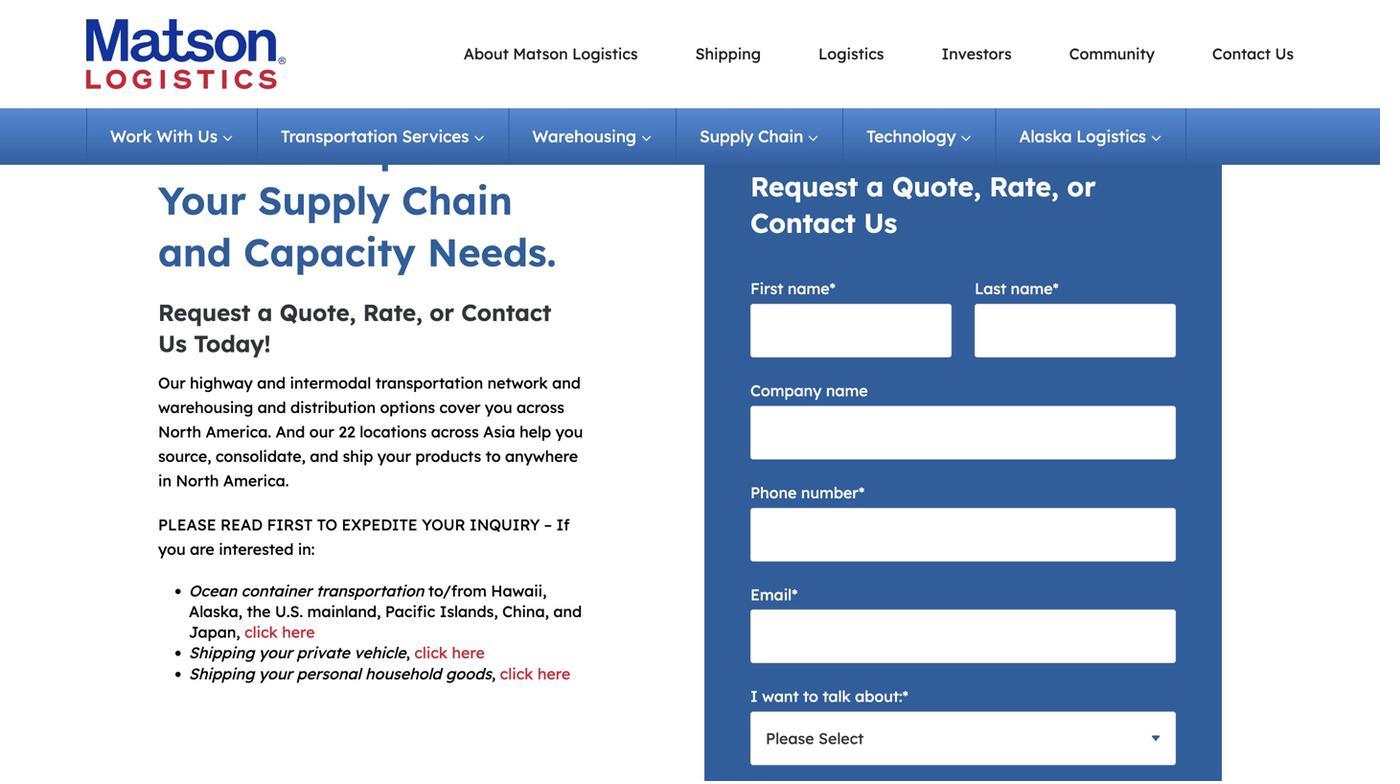 Task type: describe. For each thing, give the bounding box(es) containing it.
and inside "we can help with your supply chain and capacity needs."
[[158, 228, 232, 276]]

help
[[520, 422, 552, 442]]

a for request a quote, rate, or contact us today!
[[258, 298, 273, 327]]

today!
[[194, 329, 271, 358]]

number
[[802, 483, 859, 502]]

interested
[[219, 540, 294, 559]]

private
[[297, 644, 350, 663]]

about matson logistics link
[[464, 44, 638, 63]]

you inside please read first to expedite your inquiry – if you are interested in:
[[158, 540, 186, 559]]

help
[[317, 125, 405, 173]]

22
[[339, 422, 356, 442]]

request a quote, rate, or contact us
[[751, 170, 1096, 240]]

company
[[751, 381, 822, 400]]

supply inside supply chain link
[[700, 126, 754, 147]]

click for private
[[415, 644, 448, 663]]

i
[[751, 687, 758, 706]]

goods
[[446, 664, 492, 684]]

2 horizontal spatial logistics
[[1077, 126, 1147, 147]]

talk
[[823, 687, 851, 706]]

* for last name
[[1053, 279, 1059, 298]]

and down our
[[310, 447, 339, 466]]

shipping link
[[696, 44, 761, 63]]

last
[[975, 279, 1007, 298]]

chain inside "we can help with your supply chain and capacity needs."
[[402, 176, 513, 224]]

a for request a quote, rate, or contact us
[[867, 170, 884, 203]]

alaska,
[[189, 602, 243, 621]]

0 horizontal spatial here
[[282, 623, 315, 642]]

supply chain link
[[677, 108, 844, 165]]

i want to talk about: *
[[751, 687, 909, 706]]

quote, for request a quote, rate, or contact us today!
[[280, 298, 356, 327]]

vehicle
[[354, 644, 406, 663]]

ocean container transportation
[[189, 582, 424, 601]]

about
[[464, 44, 509, 63]]

asia
[[484, 422, 516, 442]]

shipping for shipping
[[696, 44, 761, 63]]

chain inside supply chain link
[[759, 126, 804, 147]]

and right highway
[[257, 373, 286, 393]]

contact for request a quote, rate, or contact us today!
[[462, 298, 552, 327]]

1 vertical spatial to
[[804, 687, 819, 706]]

click here for vehicle
[[415, 644, 485, 663]]

technology
[[867, 126, 957, 147]]

click for personal
[[500, 664, 534, 684]]

contact inside menu
[[1213, 44, 1272, 63]]

services
[[402, 126, 469, 147]]

our
[[158, 373, 186, 393]]

pacific
[[385, 602, 436, 621]]

and right network
[[552, 373, 581, 393]]

read
[[221, 515, 263, 534]]

we
[[158, 125, 218, 173]]

about matson logistics
[[464, 44, 638, 63]]

rate, for request a quote, rate, or contact us today!
[[363, 298, 423, 327]]

the
[[247, 602, 271, 621]]

1 vertical spatial transportation
[[316, 582, 424, 601]]

to
[[317, 515, 338, 534]]

alaska logistics link
[[997, 108, 1187, 165]]

and inside the to/from hawaii, alaska, the u.s. mainland, pacific islands, china, and japan,
[[554, 602, 582, 621]]

your
[[158, 176, 246, 224]]

0 horizontal spatial click
[[245, 623, 278, 642]]

hawaii,
[[491, 582, 547, 601]]

click here for household
[[500, 664, 571, 684]]

transportation
[[281, 126, 398, 147]]

islands, china,
[[440, 602, 549, 621]]

warehousing link
[[510, 108, 677, 165]]

here for vehicle
[[452, 644, 485, 663]]

ocean
[[189, 582, 237, 601]]

or for request a quote, rate, or contact us
[[1068, 170, 1096, 203]]

can
[[230, 125, 305, 173]]

supply chain
[[700, 126, 804, 147]]

name for last name
[[1011, 279, 1053, 298]]

logistics link
[[819, 44, 885, 63]]

are
[[190, 540, 215, 559]]

expedite
[[342, 515, 418, 534]]

here for household
[[538, 664, 571, 684]]

or for request a quote, rate, or contact us today!
[[430, 298, 454, 327]]

our
[[310, 422, 334, 442]]

your inside our highway and intermodal transportation network and warehousing and distribution options cover you across north america. and our 22 locations across asia help you source, consolidate, and ship your products to anywhere in north america.
[[378, 447, 411, 466]]

email *
[[751, 585, 798, 604]]

about:
[[856, 687, 903, 706]]

needs.
[[428, 228, 557, 276]]

personal
[[297, 664, 361, 684]]

supply inside "we can help with your supply chain and capacity needs."
[[258, 176, 390, 224]]

mainland,
[[307, 602, 381, 621]]

company name
[[751, 381, 869, 400]]

anywhere
[[505, 447, 578, 466]]

with inside menu
[[157, 126, 193, 147]]

investors link
[[942, 44, 1012, 63]]

1 horizontal spatial ,
[[492, 664, 496, 684]]

quote, for request a quote, rate, or contact us
[[893, 170, 982, 203]]

request for request a quote, rate, or contact us today!
[[158, 298, 251, 327]]

japan,
[[189, 623, 240, 642]]

highway
[[190, 373, 253, 393]]

community link
[[1070, 44, 1155, 63]]

0 vertical spatial america.
[[206, 422, 271, 442]]

phone
[[751, 483, 797, 502]]

transportation services link
[[258, 108, 510, 165]]

warehousing
[[158, 398, 253, 417]]

your for private
[[259, 644, 293, 663]]

contact us
[[1213, 44, 1295, 63]]

request a quote, rate, or contact us today!
[[158, 298, 552, 358]]

cover
[[440, 398, 481, 417]]

last name *
[[975, 279, 1059, 298]]

consolidate,
[[216, 447, 306, 466]]

work
[[110, 126, 152, 147]]

work with us
[[110, 126, 218, 147]]



Task type: locate. For each thing, give the bounding box(es) containing it.
supply down shipping link
[[700, 126, 754, 147]]

2 vertical spatial shipping
[[189, 664, 255, 684]]

work with us link
[[86, 108, 258, 165]]

2 horizontal spatial click here
[[500, 664, 571, 684]]

0 horizontal spatial logistics
[[573, 44, 638, 63]]

contact us link
[[1213, 44, 1295, 63]]

0 vertical spatial quote,
[[893, 170, 982, 203]]

2 vertical spatial here
[[538, 664, 571, 684]]

across down cover
[[431, 422, 479, 442]]

1 horizontal spatial a
[[867, 170, 884, 203]]

name right last
[[1011, 279, 1053, 298]]

quote, down 'technology' link
[[893, 170, 982, 203]]

0 horizontal spatial with
[[157, 126, 193, 147]]

ship
[[343, 447, 373, 466]]

a down technology at the right top
[[867, 170, 884, 203]]

0 vertical spatial or
[[1068, 170, 1096, 203]]

click up household
[[415, 644, 448, 663]]

2 vertical spatial your
[[259, 664, 293, 684]]

alaska
[[1020, 126, 1073, 147]]

request inside request a quote, rate, or contact us today!
[[158, 298, 251, 327]]

distribution
[[291, 398, 376, 417]]

0 horizontal spatial contact
[[462, 298, 552, 327]]

your down shipping your private vehicle ,
[[259, 664, 293, 684]]

or
[[1068, 170, 1096, 203], [430, 298, 454, 327]]

source,
[[158, 447, 211, 466]]

1 horizontal spatial supply
[[700, 126, 754, 147]]

0 vertical spatial a
[[867, 170, 884, 203]]

1 vertical spatial contact
[[751, 206, 856, 240]]

a inside request a quote, rate, or contact us
[[867, 170, 884, 203]]

shipping for shipping your personal household goods ,
[[189, 664, 255, 684]]

* for phone number
[[859, 483, 865, 502]]

1 horizontal spatial logistics
[[819, 44, 885, 63]]

name right company
[[827, 381, 869, 400]]

supply up "capacity"
[[258, 176, 390, 224]]

your inquiry –
[[422, 515, 552, 534]]

want
[[763, 687, 799, 706]]

0 vertical spatial click here link
[[245, 623, 315, 642]]

* for first name
[[830, 279, 836, 298]]

1 horizontal spatial click
[[415, 644, 448, 663]]

please
[[158, 515, 216, 534]]

click here up goods at the left bottom
[[415, 644, 485, 663]]

email
[[751, 585, 792, 604]]

products
[[416, 447, 482, 466]]

2 vertical spatial contact
[[462, 298, 552, 327]]

2 horizontal spatial click here link
[[500, 664, 571, 684]]

click here link down u.s.
[[245, 623, 315, 642]]

0 vertical spatial click
[[245, 623, 278, 642]]

, down the islands, china,
[[492, 664, 496, 684]]

in:
[[298, 540, 315, 559]]

0 horizontal spatial to
[[486, 447, 501, 466]]

1 vertical spatial north
[[176, 472, 219, 491]]

0 vertical spatial rate,
[[990, 170, 1059, 203]]

your for personal
[[259, 664, 293, 684]]

0 horizontal spatial you
[[158, 540, 186, 559]]

0 vertical spatial ,
[[406, 644, 410, 663]]

None text field
[[975, 304, 1177, 358]]

north up source,
[[158, 422, 201, 442]]

1 horizontal spatial with
[[417, 125, 505, 173]]

click here right goods at the left bottom
[[500, 664, 571, 684]]

0 vertical spatial here
[[282, 623, 315, 642]]

menu containing about matson logistics
[[326, 42, 1295, 66]]

rate,
[[990, 170, 1059, 203], [363, 298, 423, 327]]

1 vertical spatial you
[[556, 422, 583, 442]]

to left talk
[[804, 687, 819, 706]]

rate, inside request a quote, rate, or contact us today!
[[363, 298, 423, 327]]

and
[[158, 228, 232, 276], [257, 373, 286, 393], [552, 373, 581, 393], [258, 398, 286, 417], [310, 447, 339, 466], [554, 602, 582, 621]]

us inside request a quote, rate, or contact us today!
[[158, 329, 187, 358]]

quote, down "capacity"
[[280, 298, 356, 327]]

transportation up options
[[376, 373, 483, 393]]

0 vertical spatial click here
[[245, 623, 315, 642]]

first name *
[[751, 279, 836, 298]]

1 horizontal spatial to
[[804, 687, 819, 706]]

or inside request a quote, rate, or contact us
[[1068, 170, 1096, 203]]

across up help on the left of page
[[517, 398, 565, 417]]

click here link for household
[[500, 664, 571, 684]]

in
[[158, 472, 172, 491]]

shipping your personal household goods ,
[[189, 664, 496, 684]]

1 vertical spatial rate,
[[363, 298, 423, 327]]

1 horizontal spatial request
[[751, 170, 859, 203]]

we can help with your supply chain and capacity needs.
[[158, 125, 557, 276]]

chain
[[759, 126, 804, 147], [402, 176, 513, 224]]

0 vertical spatial contact
[[1213, 44, 1272, 63]]

1 horizontal spatial click here
[[415, 644, 485, 663]]

2 horizontal spatial you
[[556, 422, 583, 442]]

1 vertical spatial your
[[259, 644, 293, 663]]

None email field
[[751, 610, 1177, 664]]

2 vertical spatial you
[[158, 540, 186, 559]]

warehousing
[[533, 126, 637, 147]]

click down the
[[245, 623, 278, 642]]

or down needs.
[[430, 298, 454, 327]]

quote, inside request a quote, rate, or contact us today!
[[280, 298, 356, 327]]

None telephone field
[[751, 508, 1177, 562]]

options
[[380, 398, 435, 417]]

contact for request a quote, rate, or contact us
[[751, 206, 856, 240]]

quote, inside request a quote, rate, or contact us
[[893, 170, 982, 203]]

1 vertical spatial supply
[[258, 176, 390, 224]]

0 horizontal spatial across
[[431, 422, 479, 442]]

container
[[241, 582, 312, 601]]

, up household
[[406, 644, 410, 663]]

and
[[276, 422, 305, 442]]

supply
[[700, 126, 754, 147], [258, 176, 390, 224]]

first
[[751, 279, 784, 298]]

a up the today!
[[258, 298, 273, 327]]

request down supply chain link
[[751, 170, 859, 203]]

transportation up mainland,
[[316, 582, 424, 601]]

to/from hawaii, alaska, the u.s. mainland, pacific islands, china, and japan,
[[189, 582, 582, 642]]

community
[[1070, 44, 1155, 63]]

1 vertical spatial or
[[430, 298, 454, 327]]

1 vertical spatial here
[[452, 644, 485, 663]]

please read first to expedite your inquiry – if you are interested in:
[[158, 515, 570, 559]]

here up shipping your private vehicle ,
[[282, 623, 315, 642]]

0 vertical spatial across
[[517, 398, 565, 417]]

1 horizontal spatial quote,
[[893, 170, 982, 203]]

2 horizontal spatial contact
[[1213, 44, 1272, 63]]

here
[[282, 623, 315, 642], [452, 644, 485, 663], [538, 664, 571, 684]]

1 vertical spatial america.
[[223, 472, 289, 491]]

rate, down alaska
[[990, 170, 1059, 203]]

1 vertical spatial click here link
[[415, 644, 485, 663]]

0 vertical spatial north
[[158, 422, 201, 442]]

0 vertical spatial transportation
[[376, 373, 483, 393]]

request for request a quote, rate, or contact us
[[751, 170, 859, 203]]

1 horizontal spatial contact
[[751, 206, 856, 240]]

capacity
[[244, 228, 416, 276]]

1 vertical spatial ,
[[492, 664, 496, 684]]

click here
[[245, 623, 315, 642], [415, 644, 485, 663], [500, 664, 571, 684]]

1 horizontal spatial or
[[1068, 170, 1096, 203]]

rate, inside request a quote, rate, or contact us
[[990, 170, 1059, 203]]

to/from
[[429, 582, 487, 601]]

1 vertical spatial across
[[431, 422, 479, 442]]

0 horizontal spatial ,
[[406, 644, 410, 663]]

request inside request a quote, rate, or contact us
[[751, 170, 859, 203]]

america. up 'consolidate,'
[[206, 422, 271, 442]]

our highway and intermodal transportation network and warehousing and distribution options cover you across north america. and our 22 locations across asia help you source, consolidate, and ship your products to anywhere in north america.
[[158, 373, 583, 491]]

intermodal
[[290, 373, 371, 393]]

your
[[378, 447, 411, 466], [259, 644, 293, 663], [259, 664, 293, 684]]

america. down 'consolidate,'
[[223, 472, 289, 491]]

1 vertical spatial a
[[258, 298, 273, 327]]

rate, for request a quote, rate, or contact us
[[990, 170, 1059, 203]]

to inside our highway and intermodal transportation network and warehousing and distribution options cover you across north america. and our 22 locations across asia help you source, consolidate, and ship your products to anywhere in north america.
[[486, 447, 501, 466]]

menu
[[326, 42, 1295, 66], [86, 108, 1187, 165]]

you down please at bottom
[[158, 540, 186, 559]]

locations
[[360, 422, 427, 442]]

and down your
[[158, 228, 232, 276]]

north
[[158, 422, 201, 442], [176, 472, 219, 491]]

Company name text field
[[751, 406, 1177, 460]]

transportation services
[[281, 126, 469, 147]]

0 vertical spatial shipping
[[696, 44, 761, 63]]

first
[[267, 515, 313, 534]]

1 horizontal spatial chain
[[759, 126, 804, 147]]

household
[[365, 664, 442, 684]]

network
[[488, 373, 548, 393]]

click here link right goods at the left bottom
[[500, 664, 571, 684]]

2 horizontal spatial here
[[538, 664, 571, 684]]

1 horizontal spatial across
[[517, 398, 565, 417]]

click here link for vehicle
[[415, 644, 485, 663]]

you up asia
[[485, 398, 513, 417]]

click here down u.s.
[[245, 623, 315, 642]]

and right the islands, china,
[[554, 602, 582, 621]]

alaska logistics
[[1020, 126, 1147, 147]]

quote,
[[893, 170, 982, 203], [280, 298, 356, 327]]

north down source,
[[176, 472, 219, 491]]

transportation
[[376, 373, 483, 393], [316, 582, 424, 601]]

here right goods at the left bottom
[[538, 664, 571, 684]]

None text field
[[751, 304, 952, 358]]

1 vertical spatial chain
[[402, 176, 513, 224]]

0 horizontal spatial or
[[430, 298, 454, 327]]

0 vertical spatial supply
[[700, 126, 754, 147]]

name right first
[[788, 279, 830, 298]]

your down locations
[[378, 447, 411, 466]]

0 vertical spatial request
[[751, 170, 859, 203]]

shipping inside menu
[[696, 44, 761, 63]]

0 horizontal spatial a
[[258, 298, 273, 327]]

0 horizontal spatial chain
[[402, 176, 513, 224]]

0 vertical spatial you
[[485, 398, 513, 417]]

1 vertical spatial menu
[[86, 108, 1187, 165]]

your down u.s.
[[259, 644, 293, 663]]

or inside request a quote, rate, or contact us today!
[[430, 298, 454, 327]]

name for first name
[[788, 279, 830, 298]]

a inside request a quote, rate, or contact us today!
[[258, 298, 273, 327]]

2 vertical spatial click here
[[500, 664, 571, 684]]

click here link
[[245, 623, 315, 642], [415, 644, 485, 663], [500, 664, 571, 684]]

contact inside request a quote, rate, or contact us today!
[[462, 298, 552, 327]]

1 vertical spatial click here
[[415, 644, 485, 663]]

technology link
[[844, 108, 997, 165]]

matson
[[513, 44, 568, 63]]

request up the today!
[[158, 298, 251, 327]]

menu containing work with us
[[86, 108, 1187, 165]]

2 vertical spatial click
[[500, 664, 534, 684]]

1 vertical spatial click
[[415, 644, 448, 663]]

click right goods at the left bottom
[[500, 664, 534, 684]]

america.
[[206, 422, 271, 442], [223, 472, 289, 491]]

0 horizontal spatial supply
[[258, 176, 390, 224]]

0 horizontal spatial click here
[[245, 623, 315, 642]]

2 vertical spatial click here link
[[500, 664, 571, 684]]

0 horizontal spatial click here link
[[245, 623, 315, 642]]

with inside "we can help with your supply chain and capacity needs."
[[417, 125, 505, 173]]

and up and
[[258, 398, 286, 417]]

,
[[406, 644, 410, 663], [492, 664, 496, 684]]

name
[[788, 279, 830, 298], [1011, 279, 1053, 298], [827, 381, 869, 400]]

shipping for shipping your private vehicle ,
[[189, 644, 255, 663]]

1 vertical spatial request
[[158, 298, 251, 327]]

here up goods at the left bottom
[[452, 644, 485, 663]]

1 vertical spatial shipping
[[189, 644, 255, 663]]

click here link up goods at the left bottom
[[415, 644, 485, 663]]

phone number *
[[751, 483, 865, 502]]

0 horizontal spatial rate,
[[363, 298, 423, 327]]

to down asia
[[486, 447, 501, 466]]

click
[[245, 623, 278, 642], [415, 644, 448, 663], [500, 664, 534, 684]]

0 vertical spatial to
[[486, 447, 501, 466]]

contact inside request a quote, rate, or contact us
[[751, 206, 856, 240]]

shipping your private vehicle ,
[[189, 644, 410, 663]]

transportation inside our highway and intermodal transportation network and warehousing and distribution options cover you across north america. and our 22 locations across asia help you source, consolidate, and ship your products to anywhere in north america.
[[376, 373, 483, 393]]

investors
[[942, 44, 1012, 63]]

if
[[557, 515, 570, 534]]

1 horizontal spatial you
[[485, 398, 513, 417]]

rate, down "capacity"
[[363, 298, 423, 327]]

0 horizontal spatial request
[[158, 298, 251, 327]]

1 vertical spatial quote,
[[280, 298, 356, 327]]

1 horizontal spatial click here link
[[415, 644, 485, 663]]

us inside request a quote, rate, or contact us
[[864, 206, 898, 240]]

0 vertical spatial chain
[[759, 126, 804, 147]]

1 horizontal spatial here
[[452, 644, 485, 663]]

0 vertical spatial your
[[378, 447, 411, 466]]

2 horizontal spatial click
[[500, 664, 534, 684]]

you right help on the left of page
[[556, 422, 583, 442]]

0 vertical spatial menu
[[326, 42, 1295, 66]]

or down the alaska logistics
[[1068, 170, 1096, 203]]

request
[[751, 170, 859, 203], [158, 298, 251, 327]]

1 horizontal spatial rate,
[[990, 170, 1059, 203]]

u.s.
[[275, 602, 303, 621]]

0 horizontal spatial quote,
[[280, 298, 356, 327]]



Task type: vqa. For each thing, say whether or not it's contained in the screenshot.
Email radio
no



